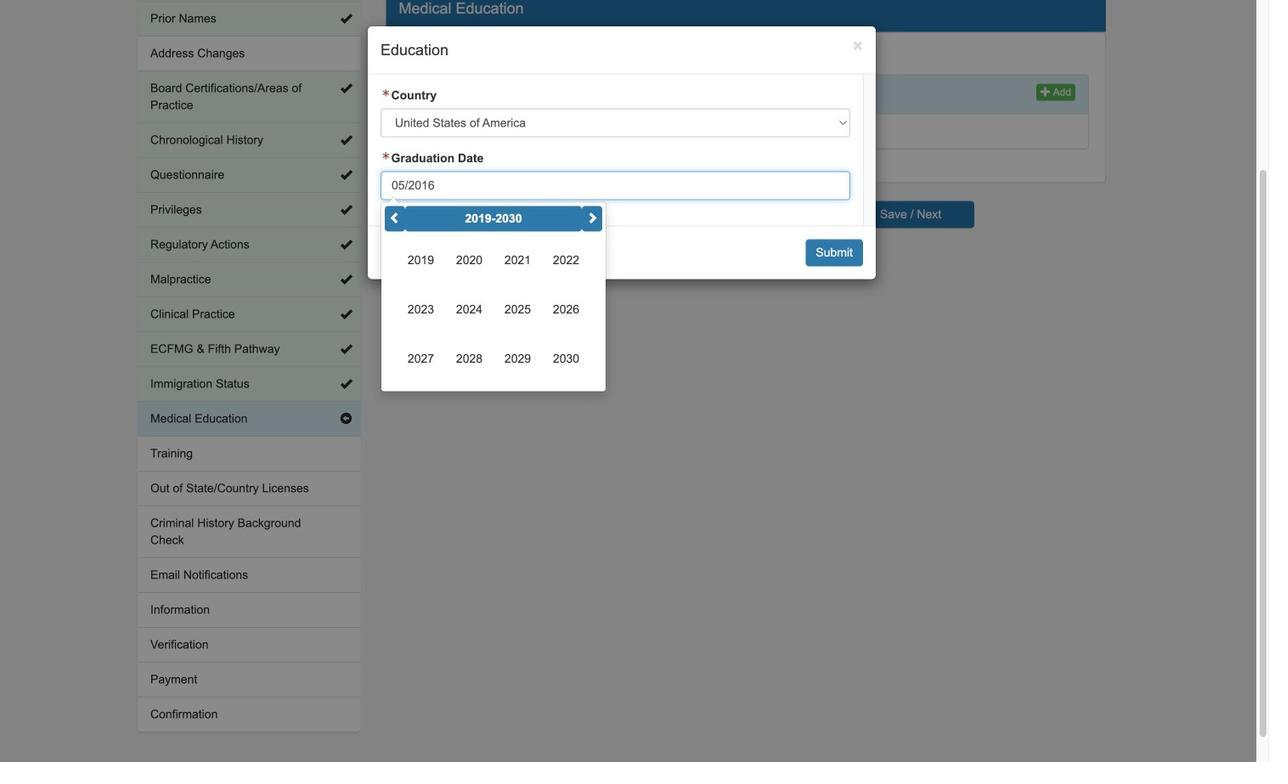 Task type: vqa. For each thing, say whether or not it's contained in the screenshot.
Next Decade "image" at the left top of the page
yes



Task type: describe. For each thing, give the bounding box(es) containing it.
next decade image
[[586, 212, 598, 224]]

1 ok image from the top
[[340, 169, 352, 181]]

MM/YYYY text field
[[381, 171, 851, 200]]

3 ok image from the top
[[340, 239, 352, 251]]

asterisk image
[[417, 125, 426, 137]]

3 ok image from the top
[[340, 134, 352, 146]]

fw image
[[381, 89, 391, 97]]

fw image
[[381, 152, 391, 160]]

2 ok image from the top
[[340, 82, 352, 94]]

circle arrow left image
[[340, 413, 352, 425]]

previous decade image
[[389, 212, 401, 224]]



Task type: locate. For each thing, give the bounding box(es) containing it.
1 ok image from the top
[[340, 13, 352, 25]]

4 ok image from the top
[[340, 274, 352, 285]]

None button
[[518, 200, 645, 229], [683, 200, 810, 229], [518, 200, 645, 229], [683, 200, 810, 229]]

4 ok image from the top
[[340, 378, 352, 390]]

plus image
[[1041, 86, 1051, 96]]

None submit
[[847, 201, 975, 228], [806, 239, 863, 267], [847, 201, 975, 228], [806, 239, 863, 267]]

ok image
[[340, 13, 352, 25], [340, 82, 352, 94], [340, 134, 352, 146], [340, 378, 352, 390]]

2 ok image from the top
[[340, 204, 352, 216]]

6 ok image from the top
[[340, 343, 352, 355]]

ok image
[[340, 169, 352, 181], [340, 204, 352, 216], [340, 239, 352, 251], [340, 274, 352, 285], [340, 308, 352, 320], [340, 343, 352, 355]]

5 ok image from the top
[[340, 308, 352, 320]]



